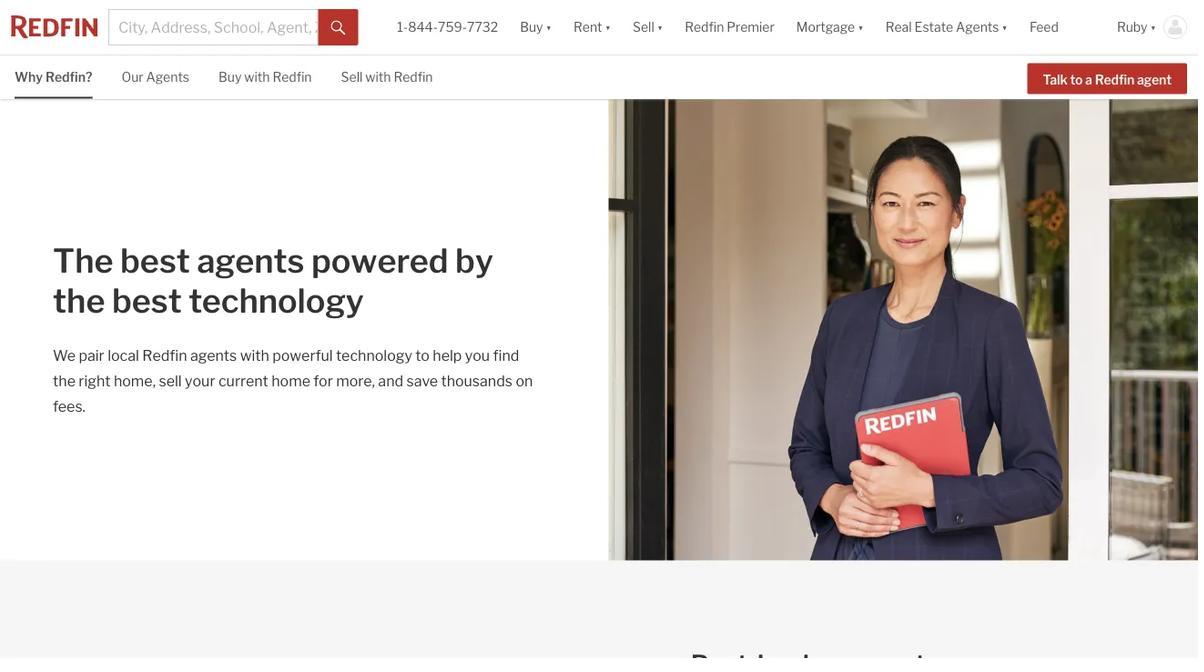 Task type: vqa. For each thing, say whether or not it's contained in the screenshot.
List options
no



Task type: locate. For each thing, give the bounding box(es) containing it.
redfin inside button
[[1095, 72, 1134, 87]]

the best agents powered by the best technology
[[53, 241, 493, 321]]

talk to a redfin agent
[[1043, 72, 1172, 87]]

0 vertical spatial agents
[[956, 19, 999, 35]]

why redfin? link
[[15, 56, 92, 97]]

3 ▾ from the left
[[657, 19, 663, 35]]

1 vertical spatial the
[[53, 372, 75, 390]]

▾ right rent ▾
[[657, 19, 663, 35]]

buy inside dropdown button
[[520, 19, 543, 35]]

ruby ▾
[[1117, 19, 1156, 35]]

home
[[271, 372, 310, 390]]

buy ▾ button
[[509, 0, 563, 55]]

redfin
[[685, 19, 724, 35], [273, 70, 312, 85], [394, 70, 433, 85], [1095, 72, 1134, 87], [142, 347, 187, 364]]

to left help
[[415, 347, 430, 364]]

1 vertical spatial agents
[[146, 70, 189, 85]]

buy right 7732
[[520, 19, 543, 35]]

buy down city, address, school, agent, zip search box
[[218, 70, 242, 85]]

your
[[185, 372, 215, 390]]

1 ▾ from the left
[[546, 19, 552, 35]]

agents
[[956, 19, 999, 35], [146, 70, 189, 85]]

0 vertical spatial to
[[1070, 72, 1083, 87]]

technology inside the best agents powered by the best technology
[[189, 281, 364, 321]]

technology
[[189, 281, 364, 321], [336, 347, 412, 364]]

to inside 'we pair local redfin agents with powerful technology to help you find the right home, sell your current home for more, and save thousands on fees.'
[[415, 347, 430, 364]]

sell for sell ▾
[[633, 19, 654, 35]]

0 vertical spatial technology
[[189, 281, 364, 321]]

agents inside dropdown button
[[956, 19, 999, 35]]

0 vertical spatial agents
[[197, 241, 304, 281]]

technology up and
[[336, 347, 412, 364]]

feed
[[1029, 19, 1059, 35]]

▾ for mortgage ▾
[[858, 19, 864, 35]]

1 horizontal spatial buy
[[520, 19, 543, 35]]

best up local on the bottom of the page
[[112, 281, 182, 321]]

redfin premier button
[[674, 0, 785, 55]]

feed button
[[1019, 0, 1106, 55]]

▾ right ruby
[[1150, 19, 1156, 35]]

rent ▾
[[574, 19, 611, 35]]

real estate agents ▾ link
[[885, 0, 1008, 55]]

0 horizontal spatial sell
[[341, 70, 363, 85]]

technology up 'powerful'
[[189, 281, 364, 321]]

right
[[79, 372, 111, 390]]

▾
[[546, 19, 552, 35], [605, 19, 611, 35], [657, 19, 663, 35], [858, 19, 864, 35], [1002, 19, 1008, 35], [1150, 19, 1156, 35]]

▾ inside dropdown button
[[1002, 19, 1008, 35]]

1 vertical spatial buy
[[218, 70, 242, 85]]

agents
[[197, 241, 304, 281], [190, 347, 237, 364]]

▾ left rent
[[546, 19, 552, 35]]

buy for buy ▾
[[520, 19, 543, 35]]

redfin premier
[[685, 19, 775, 35]]

sell ▾ button
[[622, 0, 674, 55]]

buy with redfin link
[[218, 56, 312, 97]]

6 ▾ from the left
[[1150, 19, 1156, 35]]

1 horizontal spatial sell
[[633, 19, 654, 35]]

▾ for rent ▾
[[605, 19, 611, 35]]

save
[[406, 372, 438, 390]]

1 vertical spatial sell
[[341, 70, 363, 85]]

1 horizontal spatial agents
[[956, 19, 999, 35]]

sell right rent ▾
[[633, 19, 654, 35]]

to left a
[[1070, 72, 1083, 87]]

▾ for sell ▾
[[657, 19, 663, 35]]

1 vertical spatial to
[[415, 347, 430, 364]]

sell with redfin link
[[341, 56, 433, 97]]

buy
[[520, 19, 543, 35], [218, 70, 242, 85]]

▾ right rent
[[605, 19, 611, 35]]

with
[[244, 70, 270, 85], [365, 70, 391, 85], [240, 347, 269, 364]]

▾ right mortgage
[[858, 19, 864, 35]]

sell
[[159, 372, 182, 390]]

1 vertical spatial technology
[[336, 347, 412, 364]]

we pair local redfin agents with powerful technology to help you find the right home, sell your current home for more, and save thousands on fees.
[[53, 347, 533, 415]]

0 vertical spatial the
[[53, 281, 105, 321]]

best
[[120, 241, 190, 281], [112, 281, 182, 321]]

for
[[313, 372, 333, 390]]

the down we
[[53, 372, 75, 390]]

a
[[1085, 72, 1092, 87]]

the up pair
[[53, 281, 105, 321]]

sell with redfin
[[341, 70, 433, 85]]

buy ▾
[[520, 19, 552, 35]]

sell inside dropdown button
[[633, 19, 654, 35]]

rent ▾ button
[[563, 0, 622, 55]]

1 vertical spatial agents
[[190, 347, 237, 364]]

0 horizontal spatial buy
[[218, 70, 242, 85]]

5 ▾ from the left
[[1002, 19, 1008, 35]]

agents right estate
[[956, 19, 999, 35]]

▾ for ruby ▾
[[1150, 19, 1156, 35]]

mortgage ▾ button
[[785, 0, 875, 55]]

technology for powerful
[[336, 347, 412, 364]]

0 vertical spatial buy
[[520, 19, 543, 35]]

1 horizontal spatial to
[[1070, 72, 1083, 87]]

you
[[465, 347, 490, 364]]

▾ left feed
[[1002, 19, 1008, 35]]

real estate agents ▾
[[885, 19, 1008, 35]]

0 vertical spatial sell
[[633, 19, 654, 35]]

4 ▾ from the left
[[858, 19, 864, 35]]

the
[[53, 281, 105, 321], [53, 372, 75, 390]]

mortgage ▾ button
[[796, 0, 864, 55]]

to inside button
[[1070, 72, 1083, 87]]

2 ▾ from the left
[[605, 19, 611, 35]]

redfin inside 'we pair local redfin agents with powerful technology to help you find the right home, sell your current home for more, and save thousands on fees.'
[[142, 347, 187, 364]]

technology inside 'we pair local redfin agents with powerful technology to help you find the right home, sell your current home for more, and save thousands on fees.'
[[336, 347, 412, 364]]

submit search image
[[331, 21, 346, 35]]

premier
[[727, 19, 775, 35]]

sell down submit search image
[[341, 70, 363, 85]]

local
[[108, 347, 139, 364]]

sell
[[633, 19, 654, 35], [341, 70, 363, 85]]

technology for best
[[189, 281, 364, 321]]

1 the from the top
[[53, 281, 105, 321]]

2 the from the top
[[53, 372, 75, 390]]

the inside the best agents powered by the best technology
[[53, 281, 105, 321]]

buy ▾ button
[[520, 0, 552, 55]]

agents right our
[[146, 70, 189, 85]]

real
[[885, 19, 912, 35]]

0 horizontal spatial to
[[415, 347, 430, 364]]

talk
[[1043, 72, 1068, 87]]

with inside 'we pair local redfin agents with powerful technology to help you find the right home, sell your current home for more, and save thousands on fees.'
[[240, 347, 269, 364]]

more,
[[336, 372, 375, 390]]

to
[[1070, 72, 1083, 87], [415, 347, 430, 364]]

we
[[53, 347, 76, 364]]

1-844-759-7732 link
[[397, 19, 498, 35]]



Task type: describe. For each thing, give the bounding box(es) containing it.
0 horizontal spatial agents
[[146, 70, 189, 85]]

a woman walking down the stairs image
[[609, 99, 1198, 561]]

City, Address, School, Agent, ZIP search field
[[108, 9, 318, 46]]

7732
[[467, 19, 498, 35]]

the
[[53, 241, 113, 281]]

sell ▾ button
[[633, 0, 663, 55]]

fees.
[[53, 398, 86, 415]]

1-
[[397, 19, 408, 35]]

1-844-759-7732
[[397, 19, 498, 35]]

by
[[455, 241, 493, 281]]

home,
[[114, 372, 156, 390]]

redfin inside "button"
[[685, 19, 724, 35]]

agent
[[1137, 72, 1172, 87]]

rent ▾ button
[[574, 0, 611, 55]]

mortgage
[[796, 19, 855, 35]]

buy for buy with redfin
[[218, 70, 242, 85]]

thousands
[[441, 372, 512, 390]]

why
[[15, 70, 43, 85]]

the inside 'we pair local redfin agents with powerful technology to help you find the right home, sell your current home for more, and save thousands on fees.'
[[53, 372, 75, 390]]

best right the
[[120, 241, 190, 281]]

talk to a redfin agent button
[[1027, 63, 1187, 94]]

844-
[[408, 19, 438, 35]]

pair
[[79, 347, 104, 364]]

redfin?
[[45, 70, 92, 85]]

759-
[[438, 19, 467, 35]]

buy with redfin
[[218, 70, 312, 85]]

our agents
[[121, 70, 189, 85]]

help
[[433, 347, 462, 364]]

rent
[[574, 19, 602, 35]]

estate
[[915, 19, 953, 35]]

powerful
[[272, 347, 333, 364]]

real estate agents ▾ button
[[875, 0, 1019, 55]]

agents inside 'we pair local redfin agents with powerful technology to help you find the right home, sell your current home for more, and save thousands on fees.'
[[190, 347, 237, 364]]

sell ▾
[[633, 19, 663, 35]]

mortgage ▾
[[796, 19, 864, 35]]

why redfin?
[[15, 70, 92, 85]]

sell for sell with redfin
[[341, 70, 363, 85]]

ruby
[[1117, 19, 1148, 35]]

current
[[218, 372, 268, 390]]

with for sell
[[365, 70, 391, 85]]

on
[[516, 372, 533, 390]]

▾ for buy ▾
[[546, 19, 552, 35]]

our
[[121, 70, 143, 85]]

powered
[[311, 241, 448, 281]]

with for buy
[[244, 70, 270, 85]]

our agents link
[[121, 56, 189, 97]]

and
[[378, 372, 403, 390]]

find
[[493, 347, 519, 364]]

agents inside the best agents powered by the best technology
[[197, 241, 304, 281]]



